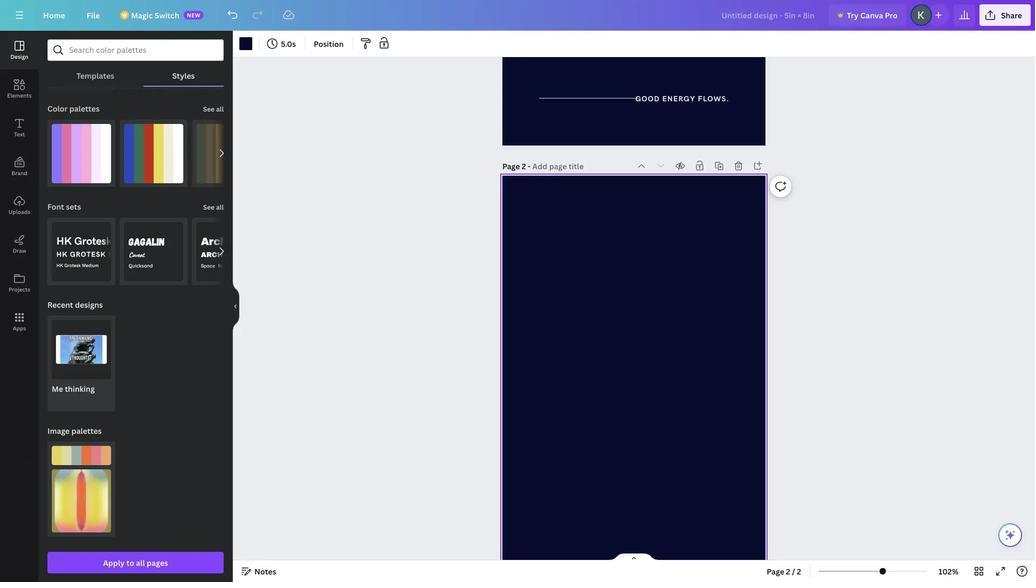 Task type: locate. For each thing, give the bounding box(es) containing it.
apply "sylvan lace" style image
[[196, 124, 256, 183]]

dreamy escapism oblongs image
[[52, 470, 111, 533]]

2 see from the top
[[203, 203, 215, 212]]

Design title text field
[[713, 4, 824, 26]]

all
[[216, 105, 224, 114], [216, 203, 224, 212], [136, 558, 145, 568]]

apply "toy store" style image
[[124, 124, 183, 183]]

uploads
[[9, 208, 30, 215]]

to
[[126, 558, 134, 568]]

recent designs
[[47, 300, 103, 310]]

2 for /
[[786, 566, 790, 577]]

1 vertical spatial palettes
[[71, 426, 102, 436]]

page 2 / 2 button
[[762, 563, 806, 580]]

102% button
[[931, 563, 966, 580]]

2 for -
[[522, 161, 526, 171]]

0 horizontal spatial 2
[[522, 161, 526, 171]]

2
[[522, 161, 526, 171], [786, 566, 790, 577], [797, 566, 801, 577]]

0 vertical spatial page
[[502, 161, 520, 171]]

templates button
[[47, 65, 143, 86]]

good energy flows.
[[635, 95, 729, 104]]

palettes
[[69, 104, 100, 114], [71, 426, 102, 436]]

0 vertical spatial see all
[[203, 105, 224, 114]]

#050a30 image
[[239, 37, 252, 50], [239, 37, 252, 50]]

palettes right color
[[69, 104, 100, 114]]

2 left -
[[522, 161, 526, 171]]

0 vertical spatial palettes
[[69, 104, 100, 114]]

brand
[[11, 169, 27, 177]]

position button
[[309, 35, 348, 52]]

page
[[502, 161, 520, 171], [767, 566, 784, 577]]

2 see all from the top
[[203, 203, 224, 212]]

0 horizontal spatial page
[[502, 161, 520, 171]]

draw
[[13, 247, 26, 254]]

position
[[314, 39, 344, 49]]

notes
[[254, 566, 276, 577]]

styles button
[[143, 65, 224, 86]]

page left /
[[767, 566, 784, 577]]

color palettes button
[[46, 98, 101, 119]]

good
[[635, 95, 660, 104]]

1 horizontal spatial page
[[767, 566, 784, 577]]

try
[[847, 10, 859, 20]]

palettes right image at the left bottom
[[71, 426, 102, 436]]

page for page 2 / 2
[[767, 566, 784, 577]]

see all for color palettes
[[203, 105, 224, 114]]

font
[[47, 202, 64, 212]]

palettes inside button
[[69, 104, 100, 114]]

see
[[203, 105, 215, 114], [203, 203, 215, 212]]

2 horizontal spatial 2
[[797, 566, 801, 577]]

show pages image
[[608, 553, 660, 562]]

1 see all from the top
[[203, 105, 224, 114]]

styles
[[172, 70, 195, 81]]

image palettes
[[47, 426, 102, 436]]

Search color palettes search field
[[69, 40, 202, 60]]

1 see all button from the top
[[202, 98, 225, 119]]

0 vertical spatial see all button
[[202, 98, 225, 119]]

brand button
[[0, 147, 39, 186]]

1 vertical spatial see all button
[[202, 196, 225, 218]]

1 vertical spatial all
[[216, 203, 224, 212]]

2 see all button from the top
[[202, 196, 225, 218]]

1 see from the top
[[203, 105, 215, 114]]

1 vertical spatial see all
[[203, 203, 224, 212]]

see all button
[[202, 98, 225, 119], [202, 196, 225, 218]]

image
[[47, 426, 70, 436]]

1 horizontal spatial 2
[[786, 566, 790, 577]]

me thinking button
[[47, 316, 115, 412]]

pro
[[885, 10, 898, 20]]

see all
[[203, 105, 224, 114], [203, 203, 224, 212]]

apply "cosmic flair" style image
[[52, 124, 111, 183]]

2 right /
[[797, 566, 801, 577]]

all for font sets
[[216, 203, 224, 212]]

5.0s button
[[264, 35, 300, 52]]

main menu bar
[[0, 0, 1035, 31]]

design button
[[0, 31, 39, 70]]

me
[[52, 384, 63, 394]]

try canva pro
[[847, 10, 898, 20]]

2 left /
[[786, 566, 790, 577]]

1 vertical spatial page
[[767, 566, 784, 577]]

apps button
[[0, 302, 39, 341]]

page left -
[[502, 161, 520, 171]]

0 vertical spatial see
[[203, 105, 215, 114]]

see all for font sets
[[203, 203, 224, 212]]

side panel tab list
[[0, 31, 39, 341]]

file button
[[78, 4, 108, 26]]

draw button
[[0, 225, 39, 264]]

102%
[[939, 566, 959, 577]]

hide image
[[232, 281, 239, 332]]

1 vertical spatial see
[[203, 203, 215, 212]]

page for page 2 -
[[502, 161, 520, 171]]

see all button for font sets
[[202, 196, 225, 218]]

page 2 / 2
[[767, 566, 801, 577]]

page inside page 2 / 2 button
[[767, 566, 784, 577]]

design
[[10, 53, 28, 60]]

home link
[[35, 4, 74, 26]]

font sets
[[47, 202, 81, 212]]

0 vertical spatial all
[[216, 105, 224, 114]]

palettes for color palettes
[[69, 104, 100, 114]]

flows.
[[698, 95, 729, 104]]

text button
[[0, 108, 39, 147]]

share button
[[980, 4, 1031, 26]]



Task type: describe. For each thing, give the bounding box(es) containing it.
2 vertical spatial all
[[136, 558, 145, 568]]

all for color palettes
[[216, 105, 224, 114]]

apply to all pages
[[103, 558, 168, 568]]

recent
[[47, 300, 73, 310]]

projects
[[9, 286, 30, 293]]

elements button
[[0, 70, 39, 108]]

apply
[[103, 558, 125, 568]]

apps
[[13, 325, 26, 332]]

page 2 -
[[502, 161, 532, 171]]

thinking
[[65, 384, 95, 394]]

uploads button
[[0, 186, 39, 225]]

pages
[[147, 558, 168, 568]]

magic switch
[[131, 10, 179, 20]]

see for font sets
[[203, 203, 215, 212]]

me thinking
[[52, 384, 95, 394]]

text
[[14, 130, 25, 138]]

try canva pro button
[[829, 4, 906, 26]]

magic
[[131, 10, 153, 20]]

canva assistant image
[[1004, 529, 1017, 542]]

palettes for image palettes
[[71, 426, 102, 436]]

Page title text field
[[532, 161, 585, 171]]

color palettes
[[47, 104, 100, 114]]

see for color palettes
[[203, 105, 215, 114]]

see all button for color palettes
[[202, 98, 225, 119]]

projects button
[[0, 264, 39, 302]]

designs
[[75, 300, 103, 310]]

share
[[1001, 10, 1022, 20]]

5.0s
[[281, 39, 296, 49]]

templates
[[76, 70, 114, 81]]

-
[[528, 161, 531, 171]]

apply to all pages button
[[47, 552, 224, 574]]

font sets button
[[46, 196, 82, 218]]

sets
[[66, 202, 81, 212]]

file
[[87, 10, 100, 20]]

/
[[792, 566, 795, 577]]

energy
[[662, 95, 695, 104]]

home
[[43, 10, 65, 20]]

color
[[47, 104, 68, 114]]

elements
[[7, 92, 32, 99]]

switch
[[155, 10, 179, 20]]

notes button
[[237, 563, 281, 580]]

new
[[187, 11, 200, 19]]

canva
[[860, 10, 883, 20]]



Task type: vqa. For each thing, say whether or not it's contained in the screenshot.
the cute
no



